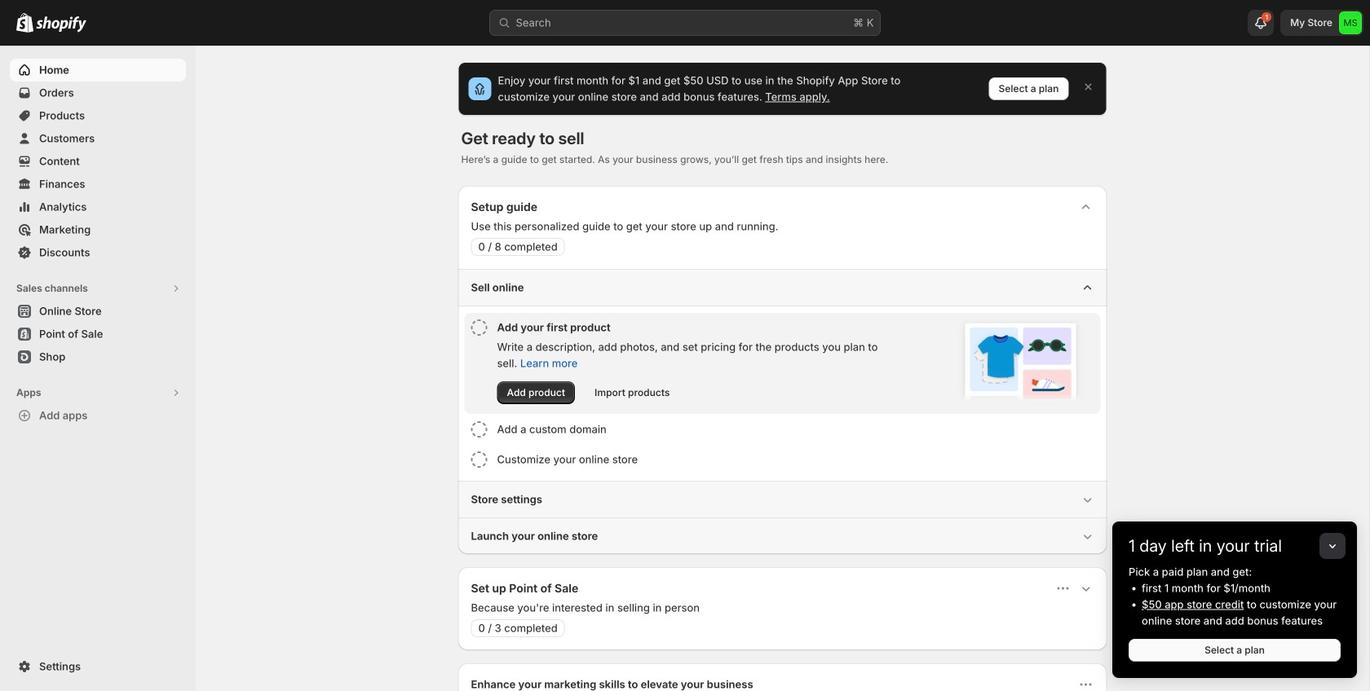 Task type: vqa. For each thing, say whether or not it's contained in the screenshot.
'search collections' text box
no



Task type: describe. For each thing, give the bounding box(es) containing it.
guide categories group
[[458, 269, 1107, 555]]

customize your online store group
[[465, 445, 1101, 475]]

mark add a custom domain as done image
[[471, 422, 487, 438]]

add a custom domain group
[[465, 415, 1101, 445]]

setup guide region
[[458, 186, 1107, 555]]

shopify image
[[16, 13, 33, 32]]



Task type: locate. For each thing, give the bounding box(es) containing it.
sell online group
[[458, 269, 1107, 481]]

my store image
[[1339, 11, 1362, 34]]

mark add your first product as done image
[[471, 320, 487, 336]]

mark customize your online store as done image
[[471, 452, 487, 468]]

shopify image
[[36, 16, 86, 32]]

add your first product group
[[465, 313, 1101, 414]]



